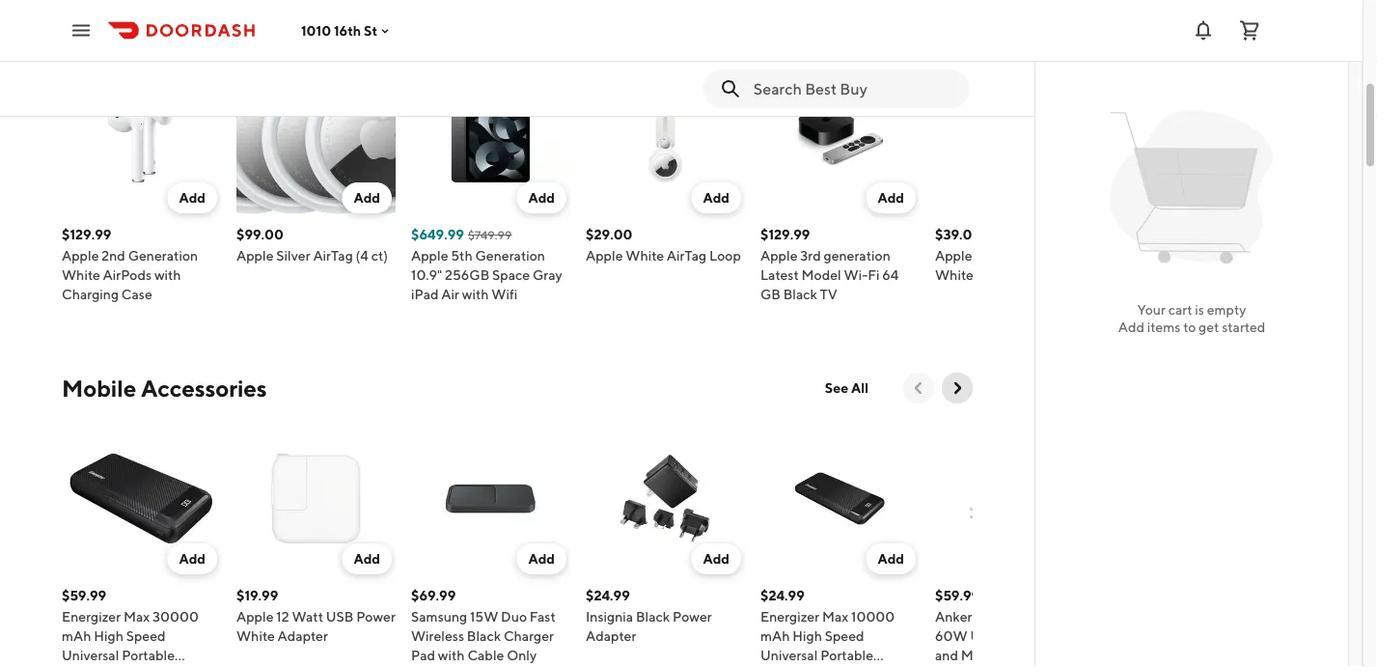 Task type: vqa. For each thing, say whether or not it's contained in the screenshot.
"$129.99"
yes



Task type: describe. For each thing, give the bounding box(es) containing it.
apple 2nd generation white airpods with charging case image
[[62, 58, 221, 218]]

energizer max 10000 mah high speed universal portable charger black power bank with lcd display image
[[761, 419, 920, 579]]

$24.99 insignia black power adapter
[[586, 588, 712, 644]]

adapter inside $19.99 apple 12 watt usb power white adapter
[[278, 628, 328, 644]]

powerport
[[975, 609, 1041, 625]]

generation
[[824, 248, 891, 264]]

12
[[276, 609, 289, 625]]

magsafe
[[975, 248, 1030, 264]]

gray
[[533, 267, 563, 283]]

wifi
[[492, 287, 518, 303]]

insignia
[[586, 609, 633, 625]]

space
[[492, 267, 530, 283]]

fast
[[530, 609, 556, 625]]

samsung
[[411, 609, 467, 625]]

$29.00
[[586, 227, 633, 243]]

$39.00
[[935, 227, 982, 243]]

with inside "$649.99 $749.99 apple 5th generation 10.9" 256gb space gray ipad air with wifi"
[[462, 287, 489, 303]]

to
[[1184, 319, 1196, 335]]

air
[[442, 287, 459, 303]]

15w
[[470, 609, 498, 625]]

only
[[507, 648, 537, 664]]

$749.99
[[468, 228, 512, 242]]

mah for energizer max 10000 mah high speed universal portab
[[761, 628, 790, 644]]

device
[[1007, 648, 1050, 664]]

apple 3rd generation latest model wi-fi 64 gb black tv image
[[761, 58, 920, 218]]

for
[[1017, 628, 1034, 644]]

3rd
[[801, 248, 821, 264]]

usb
[[326, 609, 354, 625]]

$59.99 for energizer
[[62, 588, 106, 604]]

apple white airtag loop image
[[586, 58, 745, 218]]

add for $24.99 insignia black power adapter
[[703, 551, 730, 567]]

$129.99 apple 3rd generation latest model wi-fi 64 gb black tv
[[761, 227, 899, 303]]

ct)
[[371, 248, 388, 264]]

wireless
[[411, 628, 464, 644]]

is
[[1195, 302, 1205, 318]]

add for $69.99 samsung 15w duo fast wireless black charger pad with cable only
[[528, 551, 555, 567]]

10.9"
[[411, 267, 442, 283]]

universal for energizer max 30000 mah high speed universal portab
[[62, 648, 119, 664]]

apple inside "$649.99 $749.99 apple 5th generation 10.9" 256gb space gray ipad air with wifi"
[[411, 248, 448, 264]]

empty retail cart image
[[1101, 97, 1283, 278]]

black inside $129.99 apple 3rd generation latest model wi-fi 64 gb black tv
[[784, 287, 818, 303]]

and
[[935, 648, 959, 664]]

iphone
[[1033, 248, 1076, 264]]

universal for energizer max 10000 mah high speed universal portab
[[761, 648, 818, 664]]

ipad
[[411, 287, 439, 303]]

$19.99
[[237, 588, 278, 604]]

mobile inside $59.99 anker powerport pd 60w usb-c for macbook and mobile device
[[961, 648, 1004, 664]]

256gb
[[445, 267, 490, 283]]

$129.99 apple 2nd generation white airpods with charging case
[[62, 227, 198, 303]]

latest
[[761, 267, 799, 283]]

previous button of carousel image
[[909, 379, 929, 398]]

charger inside $69.99 samsung 15w duo fast wireless black charger pad with cable only
[[504, 628, 554, 644]]

apple left products
[[62, 14, 126, 41]]

black inside $69.99 samsung 15w duo fast wireless black charger pad with cable only
[[467, 628, 501, 644]]

5th
[[451, 248, 473, 264]]

(4
[[356, 248, 369, 264]]

$24.99 for $24.99 energizer max 10000 mah high speed universal portab
[[761, 588, 805, 604]]

airpods
[[103, 267, 152, 283]]

1010 16th st button
[[301, 22, 393, 38]]

macbook
[[1037, 628, 1095, 644]]

usb-
[[971, 628, 1004, 644]]

case
[[121, 287, 152, 303]]

add for $129.99 apple 2nd generation white airpods with charging case
[[179, 190, 206, 206]]

$129.99 for 2nd
[[62, 227, 111, 243]]

duo
[[501, 609, 527, 625]]

started
[[1222, 319, 1266, 335]]

add for $649.99 $749.99 apple 5th generation 10.9" 256gb space gray ipad air with wifi
[[528, 190, 555, 206]]

10000
[[852, 609, 895, 625]]

pad
[[411, 648, 435, 664]]

model
[[802, 267, 842, 283]]

apple products link
[[62, 12, 228, 43]]

your cart is empty add items to get started
[[1119, 302, 1266, 335]]

0 horizontal spatial mobile
[[62, 375, 136, 402]]

$59.99 anker powerport pd 60w usb-c for macbook and mobile device 
[[935, 588, 1095, 667]]

empty
[[1207, 302, 1247, 318]]

$649.99 $749.99 apple 5th generation 10.9" 256gb space gray ipad air with wifi
[[411, 227, 563, 303]]

$24.99 energizer max 10000 mah high speed universal portab
[[761, 588, 900, 667]]

cart
[[1169, 302, 1193, 318]]

energizer max 30000 mah high speed universal portable charger black power bank with lcd display image
[[62, 419, 221, 579]]

apple for $129.99 apple 2nd generation white airpods with charging case
[[62, 248, 99, 264]]

see
[[825, 380, 849, 396]]

energizer for $59.99
[[62, 609, 121, 625]]

notification bell image
[[1192, 19, 1215, 42]]

0 items, open order cart image
[[1239, 19, 1262, 42]]

generation inside "$649.99 $749.99 apple 5th generation 10.9" 256gb space gray ipad air with wifi"
[[475, 248, 545, 264]]

gb
[[761, 287, 781, 303]]

$59.99 energizer max 30000 mah high speed universal portab
[[62, 588, 201, 667]]

apple for $99.00 apple silver airtag (4 ct)
[[237, 248, 274, 264]]

apple for $129.99 apple 3rd generation latest model wi-fi 64 gb black tv
[[761, 248, 798, 264]]

white inside $19.99 apple 12 watt usb power white adapter
[[237, 628, 275, 644]]

wi-
[[844, 267, 868, 283]]

generation inside "$129.99 apple 2nd generation white airpods with charging case"
[[128, 248, 198, 264]]

loop
[[710, 248, 741, 264]]

add for $99.00 apple silver airtag (4 ct)
[[354, 190, 380, 206]]

add for $59.99 energizer max 30000 mah high speed universal portab
[[179, 551, 206, 567]]

$99.00
[[237, 227, 284, 243]]



Task type: locate. For each thing, give the bounding box(es) containing it.
airtag for (4
[[313, 248, 353, 264]]

add up "$129.99 apple 2nd generation white airpods with charging case"
[[179, 190, 206, 206]]

0 horizontal spatial generation
[[128, 248, 198, 264]]

0 horizontal spatial universal
[[62, 648, 119, 664]]

1 power from the left
[[356, 609, 396, 625]]

energizer
[[62, 609, 121, 625], [761, 609, 820, 625]]

power right usb
[[356, 609, 396, 625]]

universal
[[62, 648, 119, 664], [761, 648, 818, 664]]

0 horizontal spatial $24.99
[[586, 588, 630, 604]]

add up 30000
[[179, 551, 206, 567]]

max for 30000
[[123, 609, 150, 625]]

add up $19.99 apple 12 watt usb power white adapter at the left
[[354, 551, 380, 567]]

add up gray on the left of the page
[[528, 190, 555, 206]]

add up $24.99 insignia black power adapter
[[703, 551, 730, 567]]

airtag left loop at the top of the page
[[667, 248, 707, 264]]

with down 256gb
[[462, 287, 489, 303]]

$129.99 up 3rd
[[761, 227, 810, 243]]

charger inside $39.00 apple magsafe iphone white charger
[[977, 267, 1027, 283]]

c
[[1004, 628, 1014, 644]]

insignia black power adapter image
[[586, 419, 745, 579]]

1 horizontal spatial high
[[793, 628, 822, 644]]

$59.99
[[62, 588, 106, 604], [935, 588, 980, 604]]

apple silver airtag (4 ct) image
[[237, 58, 396, 218]]

next button of carousel image
[[948, 379, 967, 398]]

add button
[[167, 183, 217, 214], [167, 183, 217, 214], [342, 183, 392, 214], [342, 183, 392, 214], [517, 183, 567, 214], [517, 183, 567, 214], [692, 183, 741, 214], [692, 183, 741, 214], [866, 183, 916, 214], [866, 183, 916, 214], [167, 544, 217, 575], [167, 544, 217, 575], [342, 544, 392, 575], [342, 544, 392, 575], [517, 544, 567, 575], [517, 544, 567, 575], [692, 544, 741, 575], [692, 544, 741, 575], [866, 544, 916, 575], [866, 544, 916, 575]]

energizer left 30000
[[62, 609, 121, 625]]

white inside $39.00 apple magsafe iphone white charger
[[935, 267, 974, 283]]

1010 16th st
[[301, 22, 378, 38]]

1 high from the left
[[94, 628, 123, 644]]

mobile
[[62, 375, 136, 402], [961, 648, 1004, 664]]

2 $129.99 from the left
[[761, 227, 810, 243]]

with down wireless
[[438, 648, 465, 664]]

apple 5th generation 10.9" 256gb space gray ipad air with wifi image
[[411, 58, 571, 218]]

add inside your cart is empty add items to get started
[[1119, 319, 1145, 335]]

0 horizontal spatial $59.99
[[62, 588, 106, 604]]

white inside "$129.99 apple 2nd generation white airpods with charging case"
[[62, 267, 100, 283]]

0 horizontal spatial adapter
[[278, 628, 328, 644]]

apple down $19.99
[[237, 609, 274, 625]]

2 generation from the left
[[475, 248, 545, 264]]

apple inside $39.00 apple magsafe iphone white charger
[[935, 248, 973, 264]]

1 horizontal spatial airtag
[[667, 248, 707, 264]]

2 $24.99 from the left
[[761, 588, 805, 604]]

0 horizontal spatial airtag
[[313, 248, 353, 264]]

$129.99 for 3rd
[[761, 227, 810, 243]]

$24.99
[[586, 588, 630, 604], [761, 588, 805, 604]]

black
[[784, 287, 818, 303], [636, 609, 670, 625], [467, 628, 501, 644]]

0 vertical spatial mobile
[[62, 375, 136, 402]]

$99.00 apple silver airtag (4 ct)
[[237, 227, 388, 264]]

speed inside $24.99 energizer max 10000 mah high speed universal portab
[[825, 628, 865, 644]]

with right airpods
[[154, 267, 181, 283]]

0 horizontal spatial mah
[[62, 628, 91, 644]]

universal inside $59.99 energizer max 30000 mah high speed universal portab
[[62, 648, 119, 664]]

speed for 30000
[[126, 628, 166, 644]]

$19.99 apple 12 watt usb power white adapter
[[237, 588, 396, 644]]

max left 10000
[[822, 609, 849, 625]]

$129.99 inside $129.99 apple 3rd generation latest model wi-fi 64 gb black tv
[[761, 227, 810, 243]]

0 horizontal spatial high
[[94, 628, 123, 644]]

apple up latest
[[761, 248, 798, 264]]

1 vertical spatial charger
[[504, 628, 554, 644]]

airtag inside the $29.00 apple white airtag loop
[[667, 248, 707, 264]]

add up "fast"
[[528, 551, 555, 567]]

apple products
[[62, 14, 228, 41]]

1 horizontal spatial mah
[[761, 628, 790, 644]]

1 vertical spatial with
[[462, 287, 489, 303]]

black right insignia
[[636, 609, 670, 625]]

with inside $69.99 samsung 15w duo fast wireless black charger pad with cable only
[[438, 648, 465, 664]]

add up loop at the top of the page
[[703, 190, 730, 206]]

$649.99
[[411, 227, 464, 243]]

energizer for $24.99
[[761, 609, 820, 625]]

white down $19.99
[[237, 628, 275, 644]]

$59.99 for anker
[[935, 588, 980, 604]]

64
[[883, 267, 899, 283]]

apple for $29.00 apple white airtag loop
[[586, 248, 623, 264]]

airtag
[[313, 248, 353, 264], [667, 248, 707, 264]]

adapter down watt
[[278, 628, 328, 644]]

add down 'your'
[[1119, 319, 1145, 335]]

0 horizontal spatial charger
[[504, 628, 554, 644]]

$129.99 inside "$129.99 apple 2nd generation white airpods with charging case"
[[62, 227, 111, 243]]

$69.99
[[411, 588, 456, 604]]

1 $59.99 from the left
[[62, 588, 106, 604]]

white up charging
[[62, 267, 100, 283]]

2 vertical spatial with
[[438, 648, 465, 664]]

charger
[[977, 267, 1027, 283], [504, 628, 554, 644]]

high for $24.99
[[793, 628, 822, 644]]

max left 30000
[[123, 609, 150, 625]]

items
[[1148, 319, 1181, 335]]

$69.99 samsung 15w duo fast wireless black charger pad with cable only
[[411, 588, 556, 664]]

energizer inside $59.99 energizer max 30000 mah high speed universal portab
[[62, 609, 121, 625]]

Search Best Buy search field
[[754, 78, 954, 99]]

0 horizontal spatial speed
[[126, 628, 166, 644]]

apple down $39.00 on the right top of the page
[[935, 248, 973, 264]]

add up generation on the top right of the page
[[878, 190, 905, 206]]

products
[[131, 14, 228, 41]]

apple for $19.99 apple 12 watt usb power white adapter
[[237, 609, 274, 625]]

2 vertical spatial black
[[467, 628, 501, 644]]

add for $19.99 apple 12 watt usb power white adapter
[[354, 551, 380, 567]]

1 horizontal spatial universal
[[761, 648, 818, 664]]

1 horizontal spatial mobile
[[961, 648, 1004, 664]]

your
[[1138, 302, 1166, 318]]

all
[[852, 380, 869, 396]]

1 horizontal spatial max
[[822, 609, 849, 625]]

$29.00 apple white airtag loop
[[586, 227, 741, 264]]

charging
[[62, 287, 119, 303]]

1 energizer from the left
[[62, 609, 121, 625]]

2 mah from the left
[[761, 628, 790, 644]]

white inside the $29.00 apple white airtag loop
[[626, 248, 664, 264]]

accessories
[[141, 375, 267, 402]]

1 mah from the left
[[62, 628, 91, 644]]

airtag left (4
[[313, 248, 353, 264]]

get
[[1199, 319, 1220, 335]]

$39.00 apple magsafe iphone white charger
[[935, 227, 1076, 283]]

mobile down charging
[[62, 375, 136, 402]]

2 airtag from the left
[[667, 248, 707, 264]]

energizer inside $24.99 energizer max 10000 mah high speed universal portab
[[761, 609, 820, 625]]

speed down 30000
[[126, 628, 166, 644]]

high for $59.99
[[94, 628, 123, 644]]

add for $24.99 energizer max 10000 mah high speed universal portab
[[878, 551, 905, 567]]

1 horizontal spatial adapter
[[586, 628, 636, 644]]

apple left 2nd
[[62, 248, 99, 264]]

1 speed from the left
[[126, 628, 166, 644]]

1 generation from the left
[[128, 248, 198, 264]]

adapter down insignia
[[586, 628, 636, 644]]

cable
[[468, 648, 504, 664]]

0 vertical spatial charger
[[977, 267, 1027, 283]]

1 horizontal spatial $24.99
[[761, 588, 805, 604]]

0 vertical spatial black
[[784, 287, 818, 303]]

add up 10000
[[878, 551, 905, 567]]

2 universal from the left
[[761, 648, 818, 664]]

30000
[[153, 609, 199, 625]]

1 horizontal spatial $129.99
[[761, 227, 810, 243]]

generation up space at the left of the page
[[475, 248, 545, 264]]

apple for $39.00 apple magsafe iphone white charger
[[935, 248, 973, 264]]

pd
[[1044, 609, 1063, 625]]

2 power from the left
[[673, 609, 712, 625]]

silver
[[276, 248, 310, 264]]

1 horizontal spatial $59.99
[[935, 588, 980, 604]]

charger down magsafe at the top right of the page
[[977, 267, 1027, 283]]

black inside $24.99 insignia black power adapter
[[636, 609, 670, 625]]

1 vertical spatial mobile
[[961, 648, 1004, 664]]

0 horizontal spatial max
[[123, 609, 150, 625]]

speed for 10000
[[825, 628, 865, 644]]

1 $24.99 from the left
[[586, 588, 630, 604]]

power inside $19.99 apple 12 watt usb power white adapter
[[356, 609, 396, 625]]

0 horizontal spatial $129.99
[[62, 227, 111, 243]]

$129.99 up 2nd
[[62, 227, 111, 243]]

$24.99 inside $24.99 energizer max 10000 mah high speed universal portab
[[761, 588, 805, 604]]

max inside $59.99 energizer max 30000 mah high speed universal portab
[[123, 609, 150, 625]]

2nd
[[102, 248, 125, 264]]

1 airtag from the left
[[313, 248, 353, 264]]

2 energizer from the left
[[761, 609, 820, 625]]

2 horizontal spatial black
[[784, 287, 818, 303]]

1 vertical spatial black
[[636, 609, 670, 625]]

max for 10000
[[822, 609, 849, 625]]

white down $29.00
[[626, 248, 664, 264]]

60w
[[935, 628, 968, 644]]

tv
[[820, 287, 838, 303]]

apple inside $19.99 apple 12 watt usb power white adapter
[[237, 609, 274, 625]]

apple inside "$129.99 apple 2nd generation white airpods with charging case"
[[62, 248, 99, 264]]

0 horizontal spatial power
[[356, 609, 396, 625]]

speed inside $59.99 energizer max 30000 mah high speed universal portab
[[126, 628, 166, 644]]

open menu image
[[70, 19, 93, 42]]

energizer left 10000
[[761, 609, 820, 625]]

watt
[[292, 609, 323, 625]]

anker
[[935, 609, 973, 625]]

1 $129.99 from the left
[[62, 227, 111, 243]]

mah for energizer max 30000 mah high speed universal portab
[[62, 628, 91, 644]]

fi
[[868, 267, 880, 283]]

1 horizontal spatial speed
[[825, 628, 865, 644]]

high
[[94, 628, 123, 644], [793, 628, 822, 644]]

apple inside $99.00 apple silver airtag (4 ct)
[[237, 248, 274, 264]]

add for $129.99 apple 3rd generation latest model wi-fi 64 gb black tv
[[878, 190, 905, 206]]

1 max from the left
[[123, 609, 150, 625]]

1 horizontal spatial black
[[636, 609, 670, 625]]

power right insignia
[[673, 609, 712, 625]]

generation
[[128, 248, 198, 264], [475, 248, 545, 264]]

1 universal from the left
[[62, 648, 119, 664]]

with inside "$129.99 apple 2nd generation white airpods with charging case"
[[154, 267, 181, 283]]

max inside $24.99 energizer max 10000 mah high speed universal portab
[[822, 609, 849, 625]]

$24.99 inside $24.99 insignia black power adapter
[[586, 588, 630, 604]]

see all
[[825, 380, 869, 396]]

$129.99
[[62, 227, 111, 243], [761, 227, 810, 243]]

see all link
[[814, 373, 880, 404]]

black down 15w
[[467, 628, 501, 644]]

2 $59.99 from the left
[[935, 588, 980, 604]]

2 speed from the left
[[825, 628, 865, 644]]

airtag for loop
[[667, 248, 707, 264]]

white
[[626, 248, 664, 264], [62, 267, 100, 283], [935, 267, 974, 283], [237, 628, 275, 644]]

apple 12 watt usb power white adapter image
[[237, 419, 396, 579]]

st
[[364, 22, 378, 38]]

power
[[356, 609, 396, 625], [673, 609, 712, 625]]

2 high from the left
[[793, 628, 822, 644]]

1 horizontal spatial generation
[[475, 248, 545, 264]]

airtag inside $99.00 apple silver airtag (4 ct)
[[313, 248, 353, 264]]

mobile down usb-
[[961, 648, 1004, 664]]

2 adapter from the left
[[586, 628, 636, 644]]

generation up airpods
[[128, 248, 198, 264]]

1010
[[301, 22, 331, 38]]

mobile accessories
[[62, 375, 267, 402]]

$59.99 inside $59.99 anker powerport pd 60w usb-c for macbook and mobile device
[[935, 588, 980, 604]]

mobile accessories link
[[62, 373, 267, 404]]

2 max from the left
[[822, 609, 849, 625]]

0 horizontal spatial energizer
[[62, 609, 121, 625]]

apple inside $129.99 apple 3rd generation latest model wi-fi 64 gb black tv
[[761, 248, 798, 264]]

1 horizontal spatial energizer
[[761, 609, 820, 625]]

0 horizontal spatial black
[[467, 628, 501, 644]]

apple down $29.00
[[586, 248, 623, 264]]

speed down 10000
[[825, 628, 865, 644]]

apple up the 10.9"
[[411, 248, 448, 264]]

black down latest
[[784, 287, 818, 303]]

1 horizontal spatial power
[[673, 609, 712, 625]]

add
[[179, 190, 206, 206], [354, 190, 380, 206], [528, 190, 555, 206], [703, 190, 730, 206], [878, 190, 905, 206], [1119, 319, 1145, 335], [179, 551, 206, 567], [354, 551, 380, 567], [528, 551, 555, 567], [703, 551, 730, 567], [878, 551, 905, 567]]

1 adapter from the left
[[278, 628, 328, 644]]

0 vertical spatial with
[[154, 267, 181, 283]]

$24.99 for $24.99 insignia black power adapter
[[586, 588, 630, 604]]

apple down $99.00
[[237, 248, 274, 264]]

1 horizontal spatial charger
[[977, 267, 1027, 283]]

high inside $24.99 energizer max 10000 mah high speed universal portab
[[793, 628, 822, 644]]

add up (4
[[354, 190, 380, 206]]

charger up only
[[504, 628, 554, 644]]

mah inside $24.99 energizer max 10000 mah high speed universal portab
[[761, 628, 790, 644]]

adapter inside $24.99 insignia black power adapter
[[586, 628, 636, 644]]

apple inside the $29.00 apple white airtag loop
[[586, 248, 623, 264]]

$59.99 inside $59.99 energizer max 30000 mah high speed universal portab
[[62, 588, 106, 604]]

16th
[[334, 22, 361, 38]]

high inside $59.99 energizer max 30000 mah high speed universal portab
[[94, 628, 123, 644]]

white down $39.00 on the right top of the page
[[935, 267, 974, 283]]

add for $29.00 apple white airtag loop
[[703, 190, 730, 206]]

power inside $24.99 insignia black power adapter
[[673, 609, 712, 625]]

universal inside $24.99 energizer max 10000 mah high speed universal portab
[[761, 648, 818, 664]]

with
[[154, 267, 181, 283], [462, 287, 489, 303], [438, 648, 465, 664]]

samsung 15w duo fast wireless black charger pad with cable only image
[[411, 419, 571, 579]]

mah inside $59.99 energizer max 30000 mah high speed universal portab
[[62, 628, 91, 644]]



